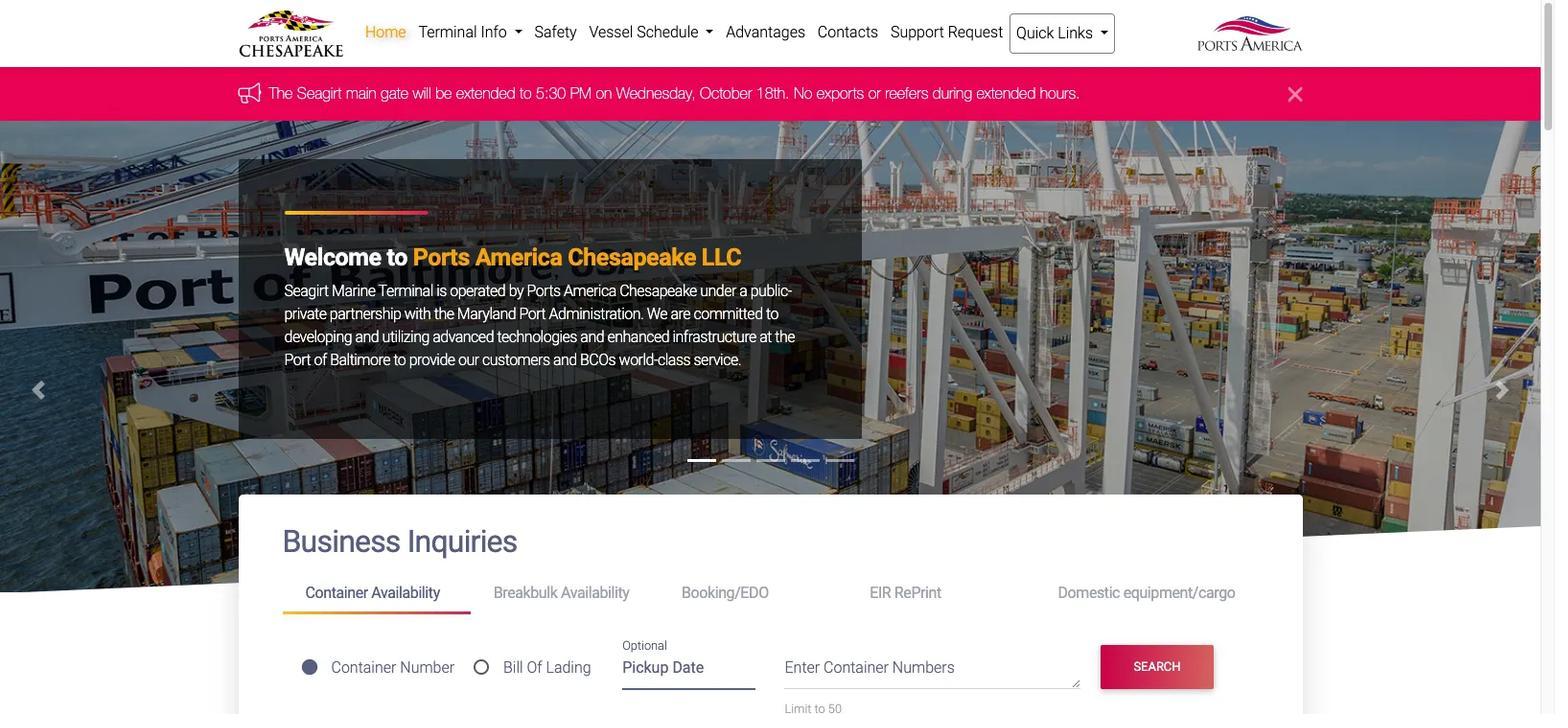 Task type: describe. For each thing, give the bounding box(es) containing it.
on
[[596, 85, 612, 102]]

1 horizontal spatial the
[[775, 328, 795, 346]]

search button
[[1101, 645, 1214, 690]]

marine
[[332, 282, 376, 300]]

container number
[[331, 659, 455, 677]]

terminal inside seagirt marine terminal is operated by ports america chesapeake under a public- private partnership with the maryland port administration.                         we are committed to developing and utilizing advanced technologies and enhanced infrastructure at the port of baltimore to provide                         our customers and bcos world-class service.
[[378, 282, 433, 300]]

info
[[481, 23, 507, 41]]

domestic
[[1058, 584, 1120, 603]]

1 horizontal spatial and
[[553, 351, 577, 369]]

lading
[[546, 659, 591, 677]]

be
[[436, 85, 452, 102]]

exports
[[817, 85, 864, 102]]

developing
[[284, 328, 352, 346]]

a
[[740, 282, 748, 300]]

ports america chesapeake image
[[0, 121, 1541, 715]]

welcome
[[284, 244, 381, 271]]

provide
[[409, 351, 455, 369]]

we
[[647, 305, 668, 323]]

will
[[413, 85, 431, 102]]

breakbulk availability link
[[471, 576, 659, 612]]

eir reprint
[[870, 584, 942, 603]]

during
[[933, 85, 973, 102]]

or
[[869, 85, 881, 102]]

reefers
[[885, 85, 929, 102]]

with
[[405, 305, 431, 323]]

availability for container availability
[[372, 584, 440, 603]]

0 vertical spatial ports
[[413, 244, 470, 271]]

container availability
[[305, 584, 440, 603]]

class
[[658, 351, 691, 369]]

to up the with
[[387, 244, 408, 271]]

hours.
[[1040, 85, 1081, 102]]

chesapeake inside seagirt marine terminal is operated by ports america chesapeake under a public- private partnership with the maryland port administration.                         we are committed to developing and utilizing advanced technologies and enhanced infrastructure at the port of baltimore to provide                         our customers and bcos world-class service.
[[620, 282, 697, 300]]

partnership
[[330, 305, 401, 323]]

customers
[[482, 351, 550, 369]]

vessel schedule
[[589, 23, 702, 41]]

seagirt inside alert
[[297, 85, 342, 102]]

2 horizontal spatial and
[[581, 328, 604, 346]]

baltimore
[[330, 351, 390, 369]]

booking/edo
[[682, 584, 769, 603]]

reprint
[[895, 584, 942, 603]]

no
[[794, 85, 813, 102]]

advantages link
[[720, 13, 812, 52]]

domestic equipment/cargo
[[1058, 584, 1236, 603]]

quick
[[1017, 24, 1054, 42]]

enter container numbers
[[785, 659, 955, 678]]

home link
[[359, 13, 412, 52]]

gate
[[381, 85, 409, 102]]

support
[[891, 23, 945, 41]]

breakbulk availability
[[494, 584, 630, 603]]

the seagirt main gate will be extended to 5:30 pm on wednesday, october 18th.  no exports or reefers during extended hours. alert
[[0, 68, 1541, 121]]

to inside alert
[[520, 85, 532, 102]]

to down 'utilizing'
[[394, 351, 406, 369]]

18th.
[[757, 85, 790, 102]]

seagirt marine terminal is operated by ports america chesapeake under a public- private partnership with the maryland port administration.                         we are committed to developing and utilizing advanced technologies and enhanced infrastructure at the port of baltimore to provide                         our customers and bcos world-class service.
[[284, 282, 795, 369]]

contacts
[[818, 23, 879, 41]]

0 horizontal spatial america
[[475, 244, 563, 271]]

support request link
[[885, 13, 1010, 52]]

business
[[282, 524, 400, 561]]

bcos
[[580, 351, 616, 369]]

the
[[269, 85, 293, 102]]

numbers
[[893, 659, 955, 678]]

booking/edo link
[[659, 576, 847, 612]]

1 vertical spatial port
[[284, 351, 311, 369]]

pm
[[570, 85, 592, 102]]

advanced
[[433, 328, 494, 346]]

vessel
[[589, 23, 633, 41]]

of
[[527, 659, 542, 677]]

search
[[1134, 660, 1181, 674]]

0 vertical spatial port
[[519, 305, 546, 323]]

are
[[671, 305, 691, 323]]

enter
[[785, 659, 820, 678]]

support request
[[891, 23, 1004, 41]]

infrastructure
[[673, 328, 757, 346]]

quick links
[[1017, 24, 1097, 42]]

bill of lading
[[504, 659, 591, 677]]

is
[[437, 282, 447, 300]]



Task type: locate. For each thing, give the bounding box(es) containing it.
0 vertical spatial terminal
[[419, 23, 477, 41]]

committed
[[694, 305, 763, 323]]

chesapeake
[[568, 244, 696, 271], [620, 282, 697, 300]]

terminal inside 'link'
[[419, 23, 477, 41]]

home
[[365, 23, 406, 41]]

container for container number
[[331, 659, 396, 677]]

availability down business inquiries
[[372, 584, 440, 603]]

the seagirt main gate will be extended to 5:30 pm on wednesday, october 18th.  no exports or reefers during extended hours.
[[269, 85, 1081, 102]]

america up by
[[475, 244, 563, 271]]

0 horizontal spatial and
[[355, 328, 379, 346]]

terminal left info
[[419, 23, 477, 41]]

0 vertical spatial the
[[434, 305, 454, 323]]

extended right 'during'
[[977, 85, 1036, 102]]

private
[[284, 305, 326, 323]]

1 horizontal spatial america
[[564, 282, 616, 300]]

2 availability from the left
[[561, 584, 630, 603]]

llc
[[702, 244, 742, 271]]

and down administration.
[[581, 328, 604, 346]]

under
[[700, 282, 737, 300]]

advantages
[[726, 23, 806, 41]]

0 vertical spatial seagirt
[[297, 85, 342, 102]]

availability
[[372, 584, 440, 603], [561, 584, 630, 603]]

container availability link
[[282, 576, 471, 614]]

container for container availability
[[305, 584, 368, 603]]

availability right breakbulk
[[561, 584, 630, 603]]

Optional text field
[[623, 653, 756, 691]]

the
[[434, 305, 454, 323], [775, 328, 795, 346]]

maryland
[[457, 305, 516, 323]]

main
[[346, 85, 377, 102]]

1 extended from the left
[[456, 85, 516, 102]]

0 horizontal spatial extended
[[456, 85, 516, 102]]

ports right by
[[527, 282, 561, 300]]

2 extended from the left
[[977, 85, 1036, 102]]

1 vertical spatial america
[[564, 282, 616, 300]]

the down is
[[434, 305, 454, 323]]

domestic equipment/cargo link
[[1035, 576, 1259, 612]]

1 vertical spatial the
[[775, 328, 795, 346]]

bill
[[504, 659, 523, 677]]

port left of
[[284, 351, 311, 369]]

close image
[[1289, 83, 1303, 106]]

safety
[[535, 23, 577, 41]]

ports up is
[[413, 244, 470, 271]]

and left bcos
[[553, 351, 577, 369]]

port
[[519, 305, 546, 323], [284, 351, 311, 369]]

5:30
[[536, 85, 566, 102]]

port up technologies
[[519, 305, 546, 323]]

the seagirt main gate will be extended to 5:30 pm on wednesday, october 18th.  no exports or reefers during extended hours. link
[[269, 85, 1081, 102]]

service.
[[694, 351, 741, 369]]

utilizing
[[382, 328, 430, 346]]

enhanced
[[608, 328, 670, 346]]

1 availability from the left
[[372, 584, 440, 603]]

ports inside seagirt marine terminal is operated by ports america chesapeake under a public- private partnership with the maryland port administration.                         we are committed to developing and utilizing advanced technologies and enhanced infrastructure at the port of baltimore to provide                         our customers and bcos world-class service.
[[527, 282, 561, 300]]

1 vertical spatial ports
[[527, 282, 561, 300]]

1 vertical spatial seagirt
[[284, 282, 329, 300]]

to left 5:30
[[520, 85, 532, 102]]

eir reprint link
[[847, 576, 1035, 612]]

terminal
[[419, 23, 477, 41], [378, 282, 433, 300]]

terminal info
[[419, 23, 511, 41]]

schedule
[[637, 23, 699, 41]]

inquiries
[[407, 524, 517, 561]]

1 horizontal spatial port
[[519, 305, 546, 323]]

ports
[[413, 244, 470, 271], [527, 282, 561, 300]]

terminal up the with
[[378, 282, 433, 300]]

1 horizontal spatial ports
[[527, 282, 561, 300]]

0 horizontal spatial availability
[[372, 584, 440, 603]]

breakbulk
[[494, 584, 558, 603]]

number
[[400, 659, 455, 677]]

Enter Container Numbers text field
[[785, 657, 1081, 690]]

by
[[509, 282, 524, 300]]

0 horizontal spatial ports
[[413, 244, 470, 271]]

to down "public-"
[[766, 305, 779, 323]]

container left number
[[331, 659, 396, 677]]

and
[[355, 328, 379, 346], [581, 328, 604, 346], [553, 351, 577, 369]]

to
[[520, 85, 532, 102], [387, 244, 408, 271], [766, 305, 779, 323], [394, 351, 406, 369]]

eir
[[870, 584, 891, 603]]

bullhorn image
[[238, 82, 269, 103]]

world-
[[619, 351, 658, 369]]

extended right 'be'
[[456, 85, 516, 102]]

contacts link
[[812, 13, 885, 52]]

seagirt inside seagirt marine terminal is operated by ports america chesapeake under a public- private partnership with the maryland port administration.                         we are committed to developing and utilizing advanced technologies and enhanced infrastructure at the port of baltimore to provide                         our customers and bcos world-class service.
[[284, 282, 329, 300]]

0 vertical spatial chesapeake
[[568, 244, 696, 271]]

availability for breakbulk availability
[[561, 584, 630, 603]]

america
[[475, 244, 563, 271], [564, 282, 616, 300]]

and down partnership
[[355, 328, 379, 346]]

seagirt right the
[[297, 85, 342, 102]]

1 horizontal spatial extended
[[977, 85, 1036, 102]]

terminal info link
[[412, 13, 529, 52]]

wednesday,
[[617, 85, 696, 102]]

optional
[[623, 639, 667, 653]]

of
[[314, 351, 327, 369]]

container right enter
[[824, 659, 889, 678]]

technologies
[[497, 328, 577, 346]]

safety link
[[529, 13, 583, 52]]

container down business
[[305, 584, 368, 603]]

equipment/cargo
[[1124, 584, 1236, 603]]

october
[[700, 85, 752, 102]]

seagirt
[[297, 85, 342, 102], [284, 282, 329, 300]]

america inside seagirt marine terminal is operated by ports america chesapeake under a public- private partnership with the maryland port administration.                         we are committed to developing and utilizing advanced technologies and enhanced infrastructure at the port of baltimore to provide                         our customers and bcos world-class service.
[[564, 282, 616, 300]]

operated
[[450, 282, 506, 300]]

seagirt up private
[[284, 282, 329, 300]]

quick links link
[[1010, 13, 1116, 54]]

1 vertical spatial terminal
[[378, 282, 433, 300]]

request
[[948, 23, 1004, 41]]

1 horizontal spatial availability
[[561, 584, 630, 603]]

0 horizontal spatial port
[[284, 351, 311, 369]]

business inquiries
[[282, 524, 517, 561]]

welcome to ports america chesapeake llc
[[284, 244, 742, 271]]

links
[[1058, 24, 1093, 42]]

the right at
[[775, 328, 795, 346]]

0 vertical spatial america
[[475, 244, 563, 271]]

our
[[458, 351, 479, 369]]

at
[[760, 328, 772, 346]]

1 vertical spatial chesapeake
[[620, 282, 697, 300]]

0 horizontal spatial the
[[434, 305, 454, 323]]

america up administration.
[[564, 282, 616, 300]]

public-
[[751, 282, 792, 300]]



Task type: vqa. For each thing, say whether or not it's contained in the screenshot.
bottom America
yes



